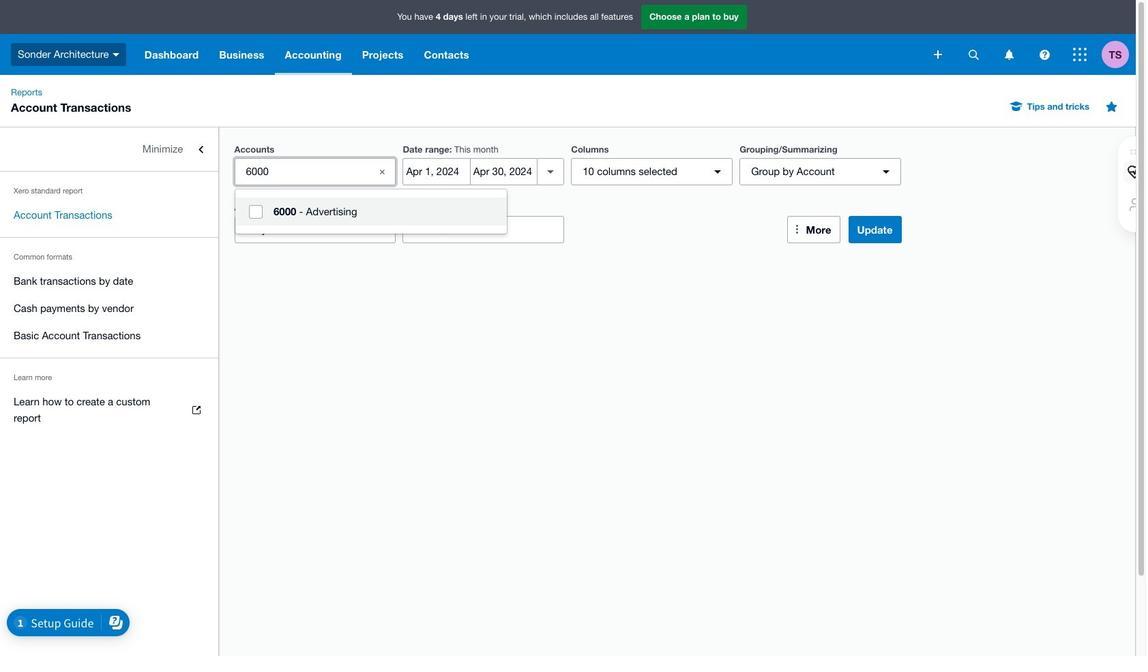 Task type: vqa. For each thing, say whether or not it's contained in the screenshot.
Select start date field
yes



Task type: locate. For each thing, give the bounding box(es) containing it.
None field
[[234, 158, 396, 186]]

Select end date field
[[471, 159, 537, 185]]

Select start date field
[[403, 159, 470, 185]]

banner
[[0, 0, 1136, 75]]

remove from favorites image
[[1098, 93, 1125, 120]]

svg image
[[1073, 48, 1087, 61], [112, 53, 119, 56]]

svg image
[[968, 49, 979, 60], [1005, 49, 1013, 60], [1039, 49, 1050, 60], [934, 50, 942, 59]]

group
[[235, 190, 507, 234]]

clear image
[[369, 158, 396, 186]]



Task type: describe. For each thing, give the bounding box(es) containing it.
0 horizontal spatial svg image
[[112, 53, 119, 56]]

1 horizontal spatial svg image
[[1073, 48, 1087, 61]]

list of convenience dates image
[[537, 158, 564, 186]]

Search for Accounts text field
[[235, 159, 363, 185]]



